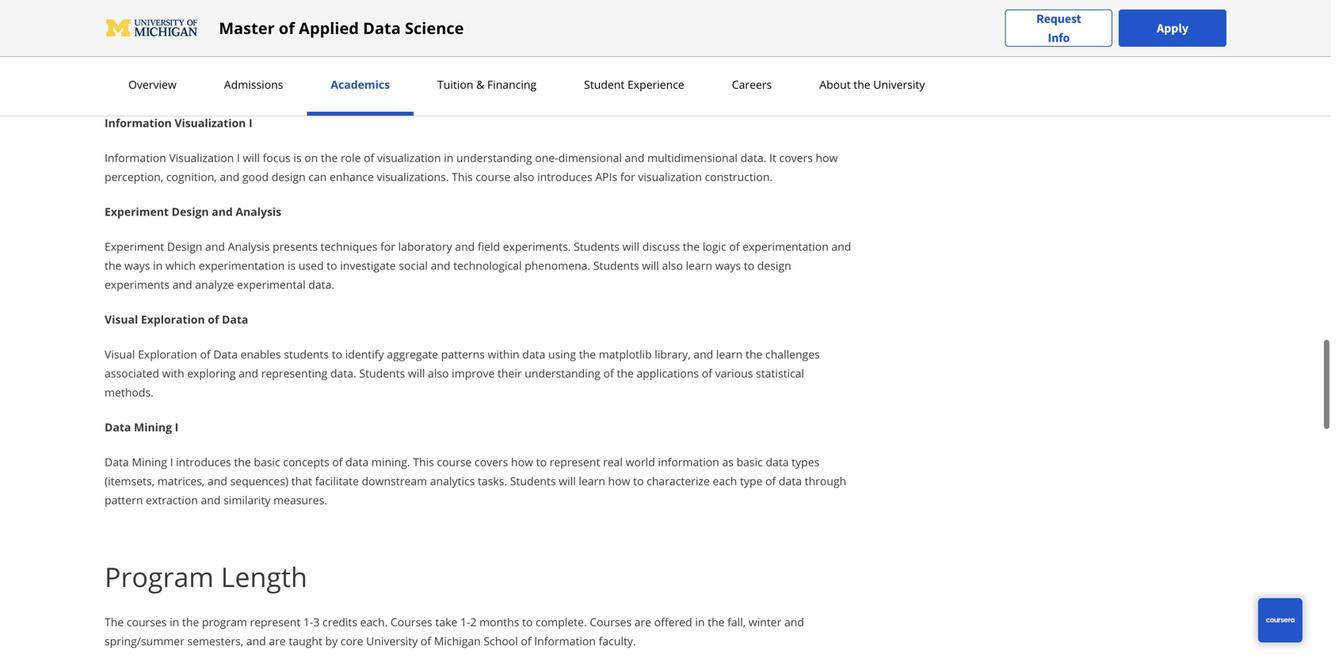 Task type: locate. For each thing, give the bounding box(es) containing it.
0 vertical spatial visual
[[105, 312, 138, 327]]

also
[[514, 169, 535, 184], [662, 258, 683, 273], [428, 366, 449, 381]]

information up perception,
[[105, 150, 166, 165]]

0 horizontal spatial represent
[[250, 615, 301, 630]]

for inside experiment design and analysis presents techniques for laboratory and field experiments. students will discuss the logic of experimentation and the ways in which experimentation is used to investigate social and technological phenomena. students will also learn ways to design experiments and analyze experimental data.
[[381, 239, 396, 254]]

for
[[188, 8, 204, 23], [522, 42, 537, 57], [621, 169, 636, 184], [381, 239, 396, 254]]

student
[[584, 77, 625, 92]]

students right tasks.
[[510, 474, 556, 489]]

1 vertical spatial visual
[[105, 347, 135, 362]]

2 horizontal spatial also
[[662, 258, 683, 273]]

1 vertical spatial methods
[[134, 42, 180, 57]]

1 vertical spatial analysis
[[228, 239, 270, 254]]

represent inside the courses in the program represent 1-3 credits each. courses take 1-2 months to complete. courses are offered in the fall, winter and spring/summer semesters, and are taught by core university of michigan school of information faculty.
[[250, 615, 301, 630]]

used
[[299, 258, 324, 273]]

as down establish
[[286, 61, 298, 76]]

representing
[[261, 366, 328, 381]]

exploration for visual exploration of data
[[141, 312, 205, 327]]

understanding
[[457, 150, 532, 165], [525, 366, 601, 381]]

data.
[[741, 150, 767, 165], [309, 277, 335, 292], [330, 366, 357, 381]]

1 horizontal spatial ways
[[716, 258, 741, 273]]

take
[[435, 615, 458, 630]]

0 horizontal spatial course
[[437, 455, 472, 470]]

0 vertical spatial information
[[105, 115, 172, 130]]

this right visualizations.
[[452, 169, 473, 184]]

information for information visualization i will focus is on the role of visualization in understanding one-dimensional and multidimensional data. it covers how perception, cognition, and good design can enhance visualizations. this course also introduces apis for visualization construction.
[[105, 150, 166, 165]]

of inside experiment design and analysis presents techniques for laboratory and field experiments. students will discuss the logic of experimentation and the ways in which experimentation is used to investigate social and technological phenomena. students will also learn ways to design experiments and analyze experimental data.
[[730, 239, 740, 254]]

1 vertical spatial concepts
[[105, 61, 151, 76]]

visual
[[105, 312, 138, 327], [105, 347, 135, 362]]

information visualization i
[[105, 115, 253, 130]]

matplotlib
[[599, 347, 652, 362]]

to inside the courses in the program represent 1-3 credits each. courses take 1-2 months to complete. courses are offered in the fall, winter and spring/summer semesters, and are taught by core university of michigan school of information faculty.
[[522, 615, 533, 630]]

methods for will
[[134, 42, 180, 57]]

using
[[549, 347, 576, 362]]

data. left it
[[741, 150, 767, 165]]

data up foundational
[[363, 17, 401, 39]]

1 horizontal spatial this
[[452, 169, 473, 184]]

also down patterns
[[428, 366, 449, 381]]

1 vertical spatial covers
[[475, 455, 508, 470]]

0 horizontal spatial 1-
[[304, 615, 313, 630]]

students up descent),
[[666, 42, 712, 57]]

data right a
[[549, 42, 572, 57]]

experiment up experiments
[[105, 239, 164, 254]]

data. down used
[[309, 277, 335, 292]]

information inside information visualization i will focus is on the role of visualization in understanding one-dimensional and multidimensional data. it covers how perception, cognition, and good design can enhance visualizations. this course also introduces apis for visualization construction.
[[105, 150, 166, 165]]

course up analytics
[[437, 455, 472, 470]]

1 (such from the left
[[256, 61, 283, 76]]

1 vertical spatial information
[[105, 150, 166, 165]]

1- right take on the bottom left
[[460, 615, 470, 630]]

the up semesters,
[[182, 615, 199, 630]]

school
[[484, 634, 518, 649]]

0 vertical spatial understanding
[[457, 150, 532, 165]]

learn up various
[[716, 347, 743, 362]]

experiment inside experiment design and analysis presents techniques for laboratory and field experiments. students will discuss the logic of experimentation and the ways in which experimentation is used to investigate social and technological phenomena. students will also learn ways to design experiments and analyze experimental data.
[[105, 239, 164, 254]]

2 vertical spatial how
[[608, 474, 631, 489]]

for inside information visualization i will focus is on the role of visualization in understanding one-dimensional and multidimensional data. it covers how perception, cognition, and good design can enhance visualizations. this course also introduces apis for visualization construction.
[[621, 169, 636, 184]]

0 vertical spatial math
[[105, 8, 134, 23]]

credits
[[323, 615, 358, 630]]

student experience link
[[580, 77, 689, 92]]

associated
[[105, 366, 159, 381]]

as up student
[[604, 61, 616, 76]]

i inside the data mining i introduces the basic concepts of data mining. this course covers how to represent real world information as basic data types (itemsets, matrices, and sequences) that facilitate downstream analytics tasks. students will learn how to characterize each type of data through pattern extraction and similarity measures.
[[170, 455, 173, 470]]

to inside visual exploration of data enables students to identify aggregate patterns within data using the matplotlib library, and learn the challenges associated with exploring and representing data. students will also improve their understanding of the applications of various statistical methods.
[[332, 347, 343, 362]]

students
[[666, 42, 712, 57], [574, 239, 620, 254], [594, 258, 639, 273], [359, 366, 405, 381], [510, 474, 556, 489]]

mining for data mining i introduces the basic concepts of data mining. this course covers how to represent real world information as basic data types (itemsets, matrices, and sequences) that facilitate downstream analytics tasks. students will learn how to characterize each type of data through pattern extraction and similarity measures.
[[132, 455, 167, 470]]

this right mining.
[[413, 455, 434, 470]]

request info
[[1037, 11, 1082, 46]]

the inside information visualization i will focus is on the role of visualization in understanding one-dimensional and multidimensional data. it covers how perception, cognition, and good design can enhance visualizations. this course also introduces apis for visualization construction.
[[321, 150, 338, 165]]

exploration inside visual exploration of data enables students to identify aggregate patterns within data using the matplotlib library, and learn the challenges associated with exploring and representing data. students will also improve their understanding of the applications of various statistical methods.
[[138, 347, 197, 362]]

information for information visualization i
[[105, 115, 172, 130]]

1 math from the top
[[105, 8, 134, 23]]

1 vertical spatial understanding
[[525, 366, 601, 381]]

1-
[[304, 615, 313, 630], [460, 615, 470, 630]]

0 vertical spatial experiment
[[105, 204, 169, 219]]

visual up associated
[[105, 347, 135, 362]]

0 vertical spatial covers
[[780, 150, 813, 165]]

math methods for data science
[[105, 8, 278, 23]]

0 vertical spatial methods
[[137, 8, 185, 23]]

can
[[309, 169, 327, 184]]

experiment for experiment design and analysis presents techniques for laboratory and field experiments. students will discuss the logic of experimentation and the ways in which experimentation is used to investigate social and technological phenomena. students will also learn ways to design experiments and analyze experimental data.
[[105, 239, 164, 254]]

downstream
[[362, 474, 427, 489]]

0 horizontal spatial science
[[237, 8, 278, 23]]

analysis inside experiment design and analysis presents techniques for laboratory and field experiments. students will discuss the logic of experimentation and the ways in which experimentation is used to investigate social and technological phenomena. students will also learn ways to design experiments and analyze experimental data.
[[228, 239, 270, 254]]

admissions link
[[219, 77, 288, 92]]

library,
[[655, 347, 691, 362]]

2 horizontal spatial (such
[[785, 61, 812, 76]]

data inside visual exploration of data enables students to identify aggregate patterns within data using the matplotlib library, and learn the challenges associated with exploring and representing data. students will also improve their understanding of the applications of various statistical methods.
[[213, 347, 238, 362]]

design inside experiment design and analysis presents techniques for laboratory and field experiments. students will discuss the logic of experimentation and the ways in which experimentation is used to investigate social and technological phenomena. students will also learn ways to design experiments and analyze experimental data.
[[167, 239, 202, 254]]

program length
[[105, 558, 307, 595]]

analysis for experiment design and analysis presents techniques for laboratory and field experiments. students will discuss the logic of experimentation and the ways in which experimentation is used to investigate social and technological phenomena. students will also learn ways to design experiments and analyze experimental data.
[[228, 239, 270, 254]]

apply
[[1157, 20, 1189, 36]]

data up exploring
[[213, 347, 238, 362]]

1 vertical spatial this
[[413, 455, 434, 470]]

introduces
[[537, 169, 593, 184], [176, 455, 231, 470]]

visualization inside information visualization i will focus is on the role of visualization in understanding one-dimensional and multidimensional data. it covers how perception, cognition, and good design can enhance visualizations. this course also introduces apis for visualization construction.
[[169, 150, 234, 165]]

science up math
[[405, 17, 464, 39]]

1 vertical spatial represent
[[250, 615, 301, 630]]

visualization down the "linear"
[[175, 115, 246, 130]]

students down identify
[[359, 366, 405, 381]]

from
[[154, 61, 179, 76]]

techniques down a
[[514, 61, 571, 76]]

1 vertical spatial techniques
[[321, 239, 378, 254]]

covers right it
[[780, 150, 813, 165]]

covers inside the data mining i introduces the basic concepts of data mining. this course covers how to represent real world information as basic data types (itemsets, matrices, and sequences) that facilitate downstream analytics tasks. students will learn how to characterize each type of data through pattern extraction and similarity measures.
[[475, 455, 508, 470]]

visualization for information visualization i will focus is on the role of visualization in understanding one-dimensional and multidimensional data. it covers how perception, cognition, and good design can enhance visualizations. this course also introduces apis for visualization construction.
[[169, 150, 234, 165]]

as inside the data mining i introduces the basic concepts of data mining. this course covers how to represent real world information as basic data types (itemsets, matrices, and sequences) that facilitate downstream analytics tasks. students will learn how to characterize each type of data through pattern extraction and similarity measures.
[[722, 455, 734, 470]]

0 vertical spatial this
[[452, 169, 473, 184]]

apis
[[596, 169, 618, 184]]

2 vertical spatial data.
[[330, 366, 357, 381]]

0 horizontal spatial are
[[269, 634, 286, 649]]

careers
[[732, 77, 772, 92]]

of up facilitate
[[332, 455, 343, 470]]

1 vertical spatial exploration
[[138, 347, 197, 362]]

1 horizontal spatial are
[[635, 615, 652, 630]]

experimentation up analyze at the left
[[199, 258, 285, 273]]

will inside visual exploration of data enables students to identify aggregate patterns within data using the matplotlib library, and learn the challenges associated with exploring and representing data. students will also improve their understanding of the applications of various statistical methods.
[[408, 366, 425, 381]]

mining inside the data mining i introduces the basic concepts of data mining. this course covers how to represent real world information as basic data types (itemsets, matrices, and sequences) that facilitate downstream analytics tasks. students will learn how to characterize each type of data through pattern extraction and similarity measures.
[[132, 455, 167, 470]]

design
[[272, 169, 306, 184], [758, 258, 792, 273]]

1 horizontal spatial design
[[758, 258, 792, 273]]

visual inside visual exploration of data enables students to identify aggregate patterns within data using the matplotlib library, and learn the challenges associated with exploring and representing data. students will also improve their understanding of the applications of various statistical methods.
[[105, 347, 135, 362]]

1 horizontal spatial course
[[476, 169, 511, 184]]

introduces inside the data mining i introduces the basic concepts of data mining. this course covers how to represent real world information as basic data types (itemsets, matrices, and sequences) that facilitate downstream analytics tasks. students will learn how to characterize each type of data through pattern extraction and similarity measures.
[[176, 455, 231, 470]]

0 vertical spatial university
[[874, 77, 925, 92]]

visual down experiments
[[105, 312, 138, 327]]

i up matrices,
[[170, 455, 173, 470]]

basic
[[417, 61, 444, 76], [254, 455, 280, 470], [737, 455, 763, 470]]

data up review
[[207, 8, 234, 23]]

represent
[[550, 455, 600, 470], [250, 615, 301, 630]]

ways up experiments
[[124, 258, 150, 273]]

information down complete.
[[534, 634, 596, 649]]

2 horizontal spatial concepts
[[431, 42, 477, 57]]

i inside information visualization i will focus is on the role of visualization in understanding one-dimensional and multidimensional data. it covers how perception, cognition, and good design can enhance visualizations. this course also introduces apis for visualization construction.
[[237, 150, 240, 165]]

0 horizontal spatial how
[[511, 455, 533, 470]]

learn up statistics
[[734, 42, 761, 57]]

learn
[[734, 42, 761, 57], [686, 258, 713, 273], [716, 347, 743, 362], [579, 474, 606, 489]]

0 vertical spatial represent
[[550, 455, 600, 470]]

1 vertical spatial data.
[[309, 277, 335, 292]]

0 horizontal spatial ways
[[124, 258, 150, 273]]

tuition
[[438, 77, 474, 92]]

2 vertical spatial also
[[428, 366, 449, 381]]

basic down math
[[417, 61, 444, 76]]

visualization down multidimensional
[[638, 169, 702, 184]]

ways
[[124, 258, 150, 273], [716, 258, 741, 273]]

methods inside math methods will review and establish the foundational math concepts needed for a data scientist's toolkit. students will learn and apply concepts from linear algebra (such as matrices and vectors), basic optimization techniques (such as gradient descent), and statistics (such as bayes' rule).
[[134, 42, 180, 57]]

course inside the data mining i introduces the basic concepts of data mining. this course covers how to represent real world information as basic data types (itemsets, matrices, and sequences) that facilitate downstream analytics tasks. students will learn how to characterize each type of data through pattern extraction and similarity measures.
[[437, 455, 472, 470]]

will down discuss
[[642, 258, 659, 273]]

in up visualizations.
[[444, 150, 454, 165]]

i down "admissions"
[[249, 115, 253, 130]]

1 experiment from the top
[[105, 204, 169, 219]]

(such up admissions link at the top of the page
[[256, 61, 283, 76]]

the
[[312, 42, 329, 57], [854, 77, 871, 92], [321, 150, 338, 165], [683, 239, 700, 254], [105, 258, 122, 273], [579, 347, 596, 362], [746, 347, 763, 362], [617, 366, 634, 381], [234, 455, 251, 470], [182, 615, 199, 630], [708, 615, 725, 630]]

0 horizontal spatial also
[[428, 366, 449, 381]]

analysis down good
[[236, 204, 282, 219]]

1 vertical spatial design
[[167, 239, 202, 254]]

this
[[452, 169, 473, 184], [413, 455, 434, 470]]

is left the on
[[294, 150, 302, 165]]

data for visual exploration of data enables students to identify aggregate patterns within data using the matplotlib library, and learn the challenges associated with exploring and representing data. students will also improve their understanding of the applications of various statistical methods.
[[213, 347, 238, 362]]

0 vertical spatial design
[[272, 169, 306, 184]]

data left using
[[523, 347, 546, 362]]

1 1- from the left
[[304, 615, 313, 630]]

design inside experiment design and analysis presents techniques for laboratory and field experiments. students will discuss the logic of experimentation and the ways in which experimentation is used to investigate social and technological phenomena. students will also learn ways to design experiments and analyze experimental data.
[[758, 258, 792, 273]]

0 horizontal spatial visualization
[[377, 150, 441, 165]]

2 vertical spatial concepts
[[283, 455, 330, 470]]

applications
[[637, 366, 699, 381]]

0 horizontal spatial techniques
[[321, 239, 378, 254]]

mining down methods.
[[134, 420, 172, 435]]

is down presents
[[288, 258, 296, 273]]

represent inside the data mining i introduces the basic concepts of data mining. this course covers how to represent real world information as basic data types (itemsets, matrices, and sequences) that facilitate downstream analytics tasks. students will learn how to characterize each type of data through pattern extraction and similarity measures.
[[550, 455, 600, 470]]

will inside the data mining i introduces the basic concepts of data mining. this course covers how to represent real world information as basic data types (itemsets, matrices, and sequences) that facilitate downstream analytics tasks. students will learn how to characterize each type of data through pattern extraction and similarity measures.
[[559, 474, 576, 489]]

university right about
[[874, 77, 925, 92]]

are left "taught"
[[269, 634, 286, 649]]

design up which
[[167, 239, 202, 254]]

data down analyze at the left
[[222, 312, 248, 327]]

science for math methods for data science
[[237, 8, 278, 23]]

experimentation right logic
[[743, 239, 829, 254]]

university inside the courses in the program represent 1-3 credits each. courses take 1-2 months to complete. courses are offered in the fall, winter and spring/summer semesters, and are taught by core university of michigan school of information faculty.
[[366, 634, 418, 649]]

about
[[820, 77, 851, 92]]

role
[[341, 150, 361, 165]]

1 vertical spatial course
[[437, 455, 472, 470]]

2 visual from the top
[[105, 347, 135, 362]]

of
[[279, 17, 295, 39], [364, 150, 374, 165], [730, 239, 740, 254], [208, 312, 219, 327], [200, 347, 211, 362], [604, 366, 614, 381], [702, 366, 713, 381], [332, 455, 343, 470], [766, 474, 776, 489], [421, 634, 431, 649], [521, 634, 532, 649]]

the inside the data mining i introduces the basic concepts of data mining. this course covers how to represent real world information as basic data types (itemsets, matrices, and sequences) that facilitate downstream analytics tasks. students will learn how to characterize each type of data through pattern extraction and similarity measures.
[[234, 455, 251, 470]]

ways down logic
[[716, 258, 741, 273]]

multidimensional
[[648, 150, 738, 165]]

information inside the courses in the program represent 1-3 credits each. courses take 1-2 months to complete. courses are offered in the fall, winter and spring/summer semesters, and are taught by core university of michigan school of information faculty.
[[534, 634, 596, 649]]

similarity
[[224, 493, 271, 508]]

of down analyze at the left
[[208, 312, 219, 327]]

covers
[[780, 150, 813, 165], [475, 455, 508, 470]]

analysis
[[236, 204, 282, 219], [228, 239, 270, 254]]

1 vertical spatial design
[[758, 258, 792, 273]]

visualization up visualizations.
[[377, 150, 441, 165]]

experiment down perception,
[[105, 204, 169, 219]]

1 horizontal spatial 1-
[[460, 615, 470, 630]]

0 horizontal spatial university
[[366, 634, 418, 649]]

as up the each on the right bottom of page
[[722, 455, 734, 470]]

(such down apply
[[785, 61, 812, 76]]

1 vertical spatial how
[[511, 455, 533, 470]]

for inside math methods will review and establish the foundational math concepts needed for a data scientist's toolkit. students will learn and apply concepts from linear algebra (such as matrices and vectors), basic optimization techniques (such as gradient descent), and statistics (such as bayes' rule).
[[522, 42, 537, 57]]

(such down scientist's
[[574, 61, 602, 76]]

1 horizontal spatial experimentation
[[743, 239, 829, 254]]

0 vertical spatial exploration
[[141, 312, 205, 327]]

also inside information visualization i will focus is on the role of visualization in understanding one-dimensional and multidimensional data. it covers how perception, cognition, and good design can enhance visualizations. this course also introduces apis for visualization construction.
[[514, 169, 535, 184]]

design inside information visualization i will focus is on the role of visualization in understanding one-dimensional and multidimensional data. it covers how perception, cognition, and good design can enhance visualizations. this course also introduces apis for visualization construction.
[[272, 169, 306, 184]]

1 ways from the left
[[124, 258, 150, 273]]

0 horizontal spatial (such
[[256, 61, 283, 76]]

tuition & financing
[[438, 77, 537, 92]]

experimental
[[237, 277, 306, 292]]

1 horizontal spatial introduces
[[537, 169, 593, 184]]

0 vertical spatial how
[[816, 150, 838, 165]]

exploration up with
[[138, 347, 197, 362]]

university down the each.
[[366, 634, 418, 649]]

learn down logic
[[686, 258, 713, 273]]

math
[[401, 42, 428, 57]]

master of applied data science
[[219, 17, 464, 39]]

visualization
[[175, 115, 246, 130], [169, 150, 234, 165]]

basic up sequences)
[[254, 455, 280, 470]]

exploration down experiments
[[141, 312, 205, 327]]

the left logic
[[683, 239, 700, 254]]

each.
[[360, 615, 388, 630]]

0 vertical spatial mining
[[134, 420, 172, 435]]

data
[[549, 42, 572, 57], [523, 347, 546, 362], [346, 455, 369, 470], [766, 455, 789, 470], [779, 474, 802, 489]]

the right the on
[[321, 150, 338, 165]]

extraction
[[146, 493, 198, 508]]

0 vertical spatial techniques
[[514, 61, 571, 76]]

of right role
[[364, 150, 374, 165]]

design for experiment design and analysis presents techniques for laboratory and field experiments. students will discuss the logic of experimentation and the ways in which experimentation is used to investigate social and technological phenomena. students will also learn ways to design experiments and analyze experimental data.
[[167, 239, 202, 254]]

are left offered at bottom
[[635, 615, 652, 630]]

the inside math methods will review and establish the foundational math concepts needed for a data scientist's toolkit. students will learn and apply concepts from linear algebra (such as matrices and vectors), basic optimization techniques (such as gradient descent), and statistics (such as bayes' rule).
[[312, 42, 329, 57]]

0 horizontal spatial this
[[413, 455, 434, 470]]

1 horizontal spatial represent
[[550, 455, 600, 470]]

the left fall,
[[708, 615, 725, 630]]

1 vertical spatial university
[[366, 634, 418, 649]]

0 vertical spatial visualization
[[175, 115, 246, 130]]

introduces down one-
[[537, 169, 593, 184]]

0 vertical spatial data.
[[741, 150, 767, 165]]

scientist's
[[575, 42, 624, 57]]

learn inside visual exploration of data enables students to identify aggregate patterns within data using the matplotlib library, and learn the challenges associated with exploring and representing data. students will also improve their understanding of the applications of various statistical methods.
[[716, 347, 743, 362]]

faculty.
[[599, 634, 636, 649]]

0 vertical spatial introduces
[[537, 169, 593, 184]]

visualization up the cognition,
[[169, 150, 234, 165]]

1 horizontal spatial science
[[405, 17, 464, 39]]

will right tasks.
[[559, 474, 576, 489]]

1 horizontal spatial how
[[608, 474, 631, 489]]

understanding left one-
[[457, 150, 532, 165]]

2 horizontal spatial how
[[816, 150, 838, 165]]

are
[[635, 615, 652, 630], [269, 634, 286, 649]]

tuition & financing link
[[433, 77, 542, 92]]

math inside math methods will review and establish the foundational math concepts needed for a data scientist's toolkit. students will learn and apply concepts from linear algebra (such as matrices and vectors), basic optimization techniques (such as gradient descent), and statistics (such as bayes' rule).
[[105, 42, 132, 57]]

bayes'
[[105, 80, 137, 96]]

0 horizontal spatial design
[[272, 169, 306, 184]]

1 visual from the top
[[105, 312, 138, 327]]

is
[[294, 150, 302, 165], [288, 258, 296, 273]]

1 vertical spatial experiment
[[105, 239, 164, 254]]

experiment design and analysis presents techniques for laboratory and field experiments. students will discuss the logic of experimentation and the ways in which experimentation is used to investigate social and technological phenomena. students will also learn ways to design experiments and analyze experimental data.
[[105, 239, 852, 292]]

gradient
[[619, 61, 662, 76]]

design down the cognition,
[[172, 204, 209, 219]]

2 math from the top
[[105, 42, 132, 57]]

by
[[325, 634, 338, 649]]

data for visual exploration of data
[[222, 312, 248, 327]]

0 vertical spatial analysis
[[236, 204, 282, 219]]

1 horizontal spatial techniques
[[514, 61, 571, 76]]

2 experiment from the top
[[105, 239, 164, 254]]

0 vertical spatial course
[[476, 169, 511, 184]]

university
[[874, 77, 925, 92], [366, 634, 418, 649]]

data up facilitate
[[346, 455, 369, 470]]

0 horizontal spatial courses
[[391, 615, 433, 630]]

courses left take on the bottom left
[[391, 615, 433, 630]]

visual for visual exploration of data enables students to identify aggregate patterns within data using the matplotlib library, and learn the challenges associated with exploring and representing data. students will also improve their understanding of the applications of various statistical methods.
[[105, 347, 135, 362]]

1 vertical spatial is
[[288, 258, 296, 273]]

1 horizontal spatial also
[[514, 169, 535, 184]]

optimization
[[446, 61, 511, 76]]

of right logic
[[730, 239, 740, 254]]

1 vertical spatial introduces
[[176, 455, 231, 470]]

0 vertical spatial concepts
[[431, 42, 477, 57]]

offered
[[655, 615, 693, 630]]

type
[[740, 474, 763, 489]]

and
[[240, 42, 260, 57], [764, 42, 784, 57], [348, 61, 368, 76], [714, 61, 734, 76], [625, 150, 645, 165], [220, 169, 240, 184], [212, 204, 233, 219], [205, 239, 225, 254], [455, 239, 475, 254], [832, 239, 852, 254], [431, 258, 451, 273], [172, 277, 192, 292], [694, 347, 714, 362], [239, 366, 258, 381], [208, 474, 227, 489], [201, 493, 221, 508], [785, 615, 805, 630], [246, 634, 266, 649]]

vectors),
[[371, 61, 414, 76]]

matrices
[[301, 61, 345, 76]]

0 vertical spatial visualization
[[377, 150, 441, 165]]

for left a
[[522, 42, 537, 57]]

1 horizontal spatial courses
[[590, 615, 632, 630]]

2 ways from the left
[[716, 258, 741, 273]]

0 vertical spatial is
[[294, 150, 302, 165]]

i down with
[[175, 420, 179, 435]]

course up "field"
[[476, 169, 511, 184]]

data. down identify
[[330, 366, 357, 381]]

their
[[498, 366, 522, 381]]

0 horizontal spatial covers
[[475, 455, 508, 470]]

the up matrices
[[312, 42, 329, 57]]

establish
[[263, 42, 309, 57]]

0 horizontal spatial concepts
[[105, 61, 151, 76]]

1 vertical spatial math
[[105, 42, 132, 57]]

1 vertical spatial visualization
[[169, 150, 234, 165]]

1 vertical spatial visualization
[[638, 169, 702, 184]]

basic up type at right bottom
[[737, 455, 763, 470]]

information down rule).
[[105, 115, 172, 130]]

0 vertical spatial also
[[514, 169, 535, 184]]

i for information visualization i
[[249, 115, 253, 130]]

techniques
[[514, 61, 571, 76], [321, 239, 378, 254]]

facilitate
[[315, 474, 359, 489]]

experiment for experiment design and analysis
[[105, 204, 169, 219]]

aggregate
[[387, 347, 438, 362]]

courses
[[391, 615, 433, 630], [590, 615, 632, 630]]

courses
[[127, 615, 167, 630]]

data inside the data mining i introduces the basic concepts of data mining. this course covers how to represent real world information as basic data types (itemsets, matrices, and sequences) that facilitate downstream analytics tasks. students will learn how to characterize each type of data through pattern extraction and similarity measures.
[[105, 455, 129, 470]]

1 vertical spatial also
[[662, 258, 683, 273]]

learn down real
[[579, 474, 606, 489]]

visualization for information visualization i
[[175, 115, 246, 130]]

for up investigate
[[381, 239, 396, 254]]

1 courses from the left
[[391, 615, 433, 630]]

it
[[770, 150, 777, 165]]

1 horizontal spatial basic
[[417, 61, 444, 76]]

design for experiment design and analysis
[[172, 204, 209, 219]]

i left focus
[[237, 150, 240, 165]]

1 vertical spatial mining
[[132, 455, 167, 470]]

1 horizontal spatial concepts
[[283, 455, 330, 470]]

techniques up investigate
[[321, 239, 378, 254]]

this inside the data mining i introduces the basic concepts of data mining. this course covers how to represent real world information as basic data types (itemsets, matrices, and sequences) that facilitate downstream analytics tasks. students will learn how to characterize each type of data through pattern extraction and similarity measures.
[[413, 455, 434, 470]]

2 vertical spatial information
[[534, 634, 596, 649]]

0 horizontal spatial introduces
[[176, 455, 231, 470]]

mining.
[[372, 455, 410, 470]]

concepts up optimization
[[431, 42, 477, 57]]

0 vertical spatial design
[[172, 204, 209, 219]]

sequences)
[[230, 474, 289, 489]]



Task type: describe. For each thing, give the bounding box(es) containing it.
techniques inside experiment design and analysis presents techniques for laboratory and field experiments. students will discuss the logic of experimentation and the ways in which experimentation is used to investigate social and technological phenomena. students will also learn ways to design experiments and analyze experimental data.
[[321, 239, 378, 254]]

on
[[305, 150, 318, 165]]

pattern
[[105, 493, 143, 508]]

information visualization i will focus is on the role of visualization in understanding one-dimensional and multidimensional data. it covers how perception, cognition, and good design can enhance visualizations. this course also introduces apis for visualization construction.
[[105, 150, 838, 184]]

data mining i introduces the basic concepts of data mining. this course covers how to represent real world information as basic data types (itemsets, matrices, and sequences) that facilitate downstream analytics tasks. students will learn how to characterize each type of data through pattern extraction and similarity measures.
[[105, 455, 847, 508]]

michigan
[[434, 634, 481, 649]]

visualizations.
[[377, 169, 449, 184]]

data for master of applied data science
[[363, 17, 401, 39]]

in inside experiment design and analysis presents techniques for laboratory and field experiments. students will discuss the logic of experimentation and the ways in which experimentation is used to investigate social and technological phenomena. students will also learn ways to design experiments and analyze experimental data.
[[153, 258, 163, 273]]

careers link
[[727, 77, 777, 92]]

in inside information visualization i will focus is on the role of visualization in understanding one-dimensional and multidimensional data. it covers how perception, cognition, and good design can enhance visualizations. this course also introduces apis for visualization construction.
[[444, 150, 454, 165]]

social
[[399, 258, 428, 273]]

investigate
[[340, 258, 396, 273]]

0 vertical spatial experimentation
[[743, 239, 829, 254]]

technological
[[454, 258, 522, 273]]

laboratory
[[398, 239, 452, 254]]

for up review
[[188, 8, 204, 23]]

phenomena.
[[525, 258, 591, 273]]

2
[[470, 615, 477, 630]]

of right type at right bottom
[[766, 474, 776, 489]]

of left michigan
[[421, 634, 431, 649]]

the up experiments
[[105, 258, 122, 273]]

a
[[540, 42, 546, 57]]

the
[[105, 615, 124, 630]]

length
[[221, 558, 307, 595]]

experiments
[[105, 277, 170, 292]]

experiments.
[[503, 239, 571, 254]]

i for data mining i introduces the basic concepts of data mining. this course covers how to represent real world information as basic data types (itemsets, matrices, and sequences) that facilitate downstream analytics tasks. students will learn how to characterize each type of data through pattern extraction and similarity measures.
[[170, 455, 173, 470]]

taught
[[289, 634, 323, 649]]

data down methods.
[[105, 420, 131, 435]]

of inside information visualization i will focus is on the role of visualization in understanding one-dimensional and multidimensional data. it covers how perception, cognition, and good design can enhance visualizations. this course also introduces apis for visualization construction.
[[364, 150, 374, 165]]

methods for for
[[137, 8, 185, 23]]

information
[[658, 455, 720, 470]]

through
[[805, 474, 847, 489]]

learn inside math methods will review and establish the foundational math concepts needed for a data scientist's toolkit. students will learn and apply concepts from linear algebra (such as matrices and vectors), basic optimization techniques (such as gradient descent), and statistics (such as bayes' rule).
[[734, 42, 761, 57]]

linear
[[182, 61, 211, 76]]

2 (such from the left
[[574, 61, 602, 76]]

academics link
[[326, 77, 395, 92]]

(itemsets,
[[105, 474, 155, 489]]

students inside math methods will review and establish the foundational math concepts needed for a data scientist's toolkit. students will learn and apply concepts from linear algebra (such as matrices and vectors), basic optimization techniques (such as gradient descent), and statistics (such as bayes' rule).
[[666, 42, 712, 57]]

also inside visual exploration of data enables students to identify aggregate patterns within data using the matplotlib library, and learn the challenges associated with exploring and representing data. students will also improve their understanding of the applications of various statistical methods.
[[428, 366, 449, 381]]

university of michigan image
[[105, 15, 200, 41]]

0 vertical spatial are
[[635, 615, 652, 630]]

visual exploration of data
[[105, 312, 248, 327]]

exploration for visual exploration of data enables students to identify aggregate patterns within data using the matplotlib library, and learn the challenges associated with exploring and representing data. students will also improve their understanding of the applications of various statistical methods.
[[138, 347, 197, 362]]

i for information visualization i will focus is on the role of visualization in understanding one-dimensional and multidimensional data. it covers how perception, cognition, and good design can enhance visualizations. this course also introduces apis for visualization construction.
[[237, 150, 240, 165]]

request info button
[[1005, 9, 1113, 47]]

toolkit.
[[627, 42, 663, 57]]

each
[[713, 474, 737, 489]]

visual for visual exploration of data
[[105, 312, 138, 327]]

construction.
[[705, 169, 773, 184]]

data. inside information visualization i will focus is on the role of visualization in understanding one-dimensional and multidimensional data. it covers how perception, cognition, and good design can enhance visualizations. this course also introduces apis for visualization construction.
[[741, 150, 767, 165]]

within
[[488, 347, 520, 362]]

data. inside visual exploration of data enables students to identify aggregate patterns within data using the matplotlib library, and learn the challenges associated with exploring and representing data. students will also improve their understanding of the applications of various statistical methods.
[[330, 366, 357, 381]]

apply
[[786, 42, 815, 57]]

will left discuss
[[623, 239, 640, 254]]

understanding inside visual exploration of data enables students to identify aggregate patterns within data using the matplotlib library, and learn the challenges associated with exploring and representing data. students will also improve their understanding of the applications of various statistical methods.
[[525, 366, 601, 381]]

analysis for experiment design and analysis
[[236, 204, 282, 219]]

focus
[[263, 150, 291, 165]]

real
[[603, 455, 623, 470]]

needed
[[480, 42, 519, 57]]

methods.
[[105, 385, 154, 400]]

3 (such from the left
[[785, 61, 812, 76]]

&
[[476, 77, 485, 92]]

2 courses from the left
[[590, 615, 632, 630]]

of down matplotlib
[[604, 366, 614, 381]]

data mining i
[[105, 420, 179, 435]]

about the university link
[[815, 77, 930, 92]]

presents
[[273, 239, 318, 254]]

core
[[341, 634, 363, 649]]

types
[[792, 455, 820, 470]]

student experience
[[584, 77, 685, 92]]

this inside information visualization i will focus is on the role of visualization in understanding one-dimensional and multidimensional data. it covers how perception, cognition, and good design can enhance visualizations. this course also introduces apis for visualization construction.
[[452, 169, 473, 184]]

will up the "linear"
[[183, 42, 200, 57]]

will inside information visualization i will focus is on the role of visualization in understanding one-dimensional and multidimensional data. it covers how perception, cognition, and good design can enhance visualizations. this course also introduces apis for visualization construction.
[[243, 150, 260, 165]]

data inside math methods will review and establish the foundational math concepts needed for a data scientist's toolkit. students will learn and apply concepts from linear algebra (such as matrices and vectors), basic optimization techniques (such as gradient descent), and statistics (such as bayes' rule).
[[549, 42, 572, 57]]

experiment design and analysis
[[105, 204, 282, 219]]

measures.
[[274, 493, 327, 508]]

the right about
[[854, 77, 871, 92]]

perception,
[[105, 169, 163, 184]]

students inside visual exploration of data enables students to identify aggregate patterns within data using the matplotlib library, and learn the challenges associated with exploring and representing data. students will also improve their understanding of the applications of various statistical methods.
[[359, 366, 405, 381]]

master
[[219, 17, 275, 39]]

overview link
[[124, 77, 181, 92]]

algebra
[[214, 61, 253, 76]]

spring/summer
[[105, 634, 185, 649]]

analytics
[[430, 474, 475, 489]]

the up various
[[746, 347, 763, 362]]

enhance
[[330, 169, 374, 184]]

visual exploration of data enables students to identify aggregate patterns within data using the matplotlib library, and learn the challenges associated with exploring and representing data. students will also improve their understanding of the applications of various statistical methods.
[[105, 347, 820, 400]]

of up exploring
[[200, 347, 211, 362]]

math methods will review and establish the foundational math concepts needed for a data scientist's toolkit. students will learn and apply concepts from linear algebra (such as matrices and vectors), basic optimization techniques (such as gradient descent), and statistics (such as bayes' rule).
[[105, 42, 827, 96]]

tasks.
[[478, 474, 507, 489]]

data for math methods for data science
[[207, 8, 234, 23]]

the down matplotlib
[[617, 366, 634, 381]]

will up careers 'link'
[[714, 42, 731, 57]]

data inside visual exploration of data enables students to identify aggregate patterns within data using the matplotlib library, and learn the challenges associated with exploring and representing data. students will also improve their understanding of the applications of various statistical methods.
[[523, 347, 546, 362]]

in right "courses" in the left of the page
[[170, 615, 179, 630]]

patterns
[[441, 347, 485, 362]]

foundational
[[331, 42, 398, 57]]

enables
[[241, 347, 281, 362]]

is inside information visualization i will focus is on the role of visualization in understanding one-dimensional and multidimensional data. it covers how perception, cognition, and good design can enhance visualizations. this course also introduces apis for visualization construction.
[[294, 150, 302, 165]]

3
[[313, 615, 320, 630]]

program
[[105, 558, 214, 595]]

course inside information visualization i will focus is on the role of visualization in understanding one-dimensional and multidimensional data. it covers how perception, cognition, and good design can enhance visualizations. this course also introduces apis for visualization construction.
[[476, 169, 511, 184]]

overview
[[128, 77, 177, 92]]

various
[[715, 366, 753, 381]]

dimensional
[[559, 150, 622, 165]]

understanding inside information visualization i will focus is on the role of visualization in understanding one-dimensional and multidimensional data. it covers how perception, cognition, and good design can enhance visualizations. this course also introduces apis for visualization construction.
[[457, 150, 532, 165]]

that
[[291, 474, 312, 489]]

math for math methods will review and establish the foundational math concepts needed for a data scientist's toolkit. students will learn and apply concepts from linear algebra (such as matrices and vectors), basic optimization techniques (such as gradient descent), and statistics (such as bayes' rule).
[[105, 42, 132, 57]]

good
[[243, 169, 269, 184]]

techniques inside math methods will review and establish the foundational math concepts needed for a data scientist's toolkit. students will learn and apply concepts from linear algebra (such as matrices and vectors), basic optimization techniques (such as gradient descent), and statistics (such as bayes' rule).
[[514, 61, 571, 76]]

also inside experiment design and analysis presents techniques for laboratory and field experiments. students will discuss the logic of experimentation and the ways in which experimentation is used to investigate social and technological phenomena. students will also learn ways to design experiments and analyze experimental data.
[[662, 258, 683, 273]]

science for master of applied data science
[[405, 17, 464, 39]]

apply button
[[1119, 10, 1227, 47]]

covers inside information visualization i will focus is on the role of visualization in understanding one-dimensional and multidimensional data. it covers how perception, cognition, and good design can enhance visualizations. this course also introduces apis for visualization construction.
[[780, 150, 813, 165]]

in right offered at bottom
[[695, 615, 705, 630]]

of right 'school'
[[521, 634, 532, 649]]

of left various
[[702, 366, 713, 381]]

descent),
[[665, 61, 712, 76]]

0 horizontal spatial experimentation
[[199, 258, 285, 273]]

the right using
[[579, 347, 596, 362]]

is inside experiment design and analysis presents techniques for laboratory and field experiments. students will discuss the logic of experimentation and the ways in which experimentation is used to investigate social and technological phenomena. students will also learn ways to design experiments and analyze experimental data.
[[288, 258, 296, 273]]

the courses in the program represent 1-3 credits each. courses take 1-2 months to complete. courses are offered in the fall, winter and spring/summer semesters, and are taught by core university of michigan school of information faculty.
[[105, 615, 805, 649]]

introduces inside information visualization i will focus is on the role of visualization in understanding one-dimensional and multidimensional data. it covers how perception, cognition, and good design can enhance visualizations. this course also introduces apis for visualization construction.
[[537, 169, 593, 184]]

how inside information visualization i will focus is on the role of visualization in understanding one-dimensional and multidimensional data. it covers how perception, cognition, and good design can enhance visualizations. this course also introduces apis for visualization construction.
[[816, 150, 838, 165]]

0 horizontal spatial basic
[[254, 455, 280, 470]]

1 vertical spatial are
[[269, 634, 286, 649]]

of up establish
[[279, 17, 295, 39]]

i for data mining i
[[175, 420, 179, 435]]

learn inside experiment design and analysis presents techniques for laboratory and field experiments. students will discuss the logic of experimentation and the ways in which experimentation is used to investigate social and technological phenomena. students will also learn ways to design experiments and analyze experimental data.
[[686, 258, 713, 273]]

students right phenomena. on the top
[[594, 258, 639, 273]]

students inside the data mining i introduces the basic concepts of data mining. this course covers how to represent real world information as basic data types (itemsets, matrices, and sequences) that facilitate downstream analytics tasks. students will learn how to characterize each type of data through pattern extraction and similarity measures.
[[510, 474, 556, 489]]

students up phenomena. on the top
[[574, 239, 620, 254]]

concepts inside the data mining i introduces the basic concepts of data mining. this course covers how to represent real world information as basic data types (itemsets, matrices, and sequences) that facilitate downstream analytics tasks. students will learn how to characterize each type of data through pattern extraction and similarity measures.
[[283, 455, 330, 470]]

statistics
[[737, 61, 782, 76]]

review
[[203, 42, 237, 57]]

mining for data mining i
[[134, 420, 172, 435]]

rule).
[[140, 80, 166, 96]]

basic inside math methods will review and establish the foundational math concepts needed for a data scientist's toolkit. students will learn and apply concepts from linear algebra (such as matrices and vectors), basic optimization techniques (such as gradient descent), and statistics (such as bayes' rule).
[[417, 61, 444, 76]]

logic
[[703, 239, 727, 254]]

learn inside the data mining i introduces the basic concepts of data mining. this course covers how to represent real world information as basic data types (itemsets, matrices, and sequences) that facilitate downstream analytics tasks. students will learn how to characterize each type of data through pattern extraction and similarity measures.
[[579, 474, 606, 489]]

2 1- from the left
[[460, 615, 470, 630]]

data left types
[[766, 455, 789, 470]]

with
[[162, 366, 184, 381]]

data down types
[[779, 474, 802, 489]]

one-
[[535, 150, 559, 165]]

1 horizontal spatial visualization
[[638, 169, 702, 184]]

semesters,
[[187, 634, 243, 649]]

math for math methods for data science
[[105, 8, 134, 23]]

complete.
[[536, 615, 587, 630]]

as up about
[[815, 61, 827, 76]]

fall,
[[728, 615, 746, 630]]

exploring
[[187, 366, 236, 381]]

2 horizontal spatial basic
[[737, 455, 763, 470]]

data. inside experiment design and analysis presents techniques for laboratory and field experiments. students will discuss the logic of experimentation and the ways in which experimentation is used to investigate social and technological phenomena. students will also learn ways to design experiments and analyze experimental data.
[[309, 277, 335, 292]]

world
[[626, 455, 655, 470]]



Task type: vqa. For each thing, say whether or not it's contained in the screenshot.
the get
no



